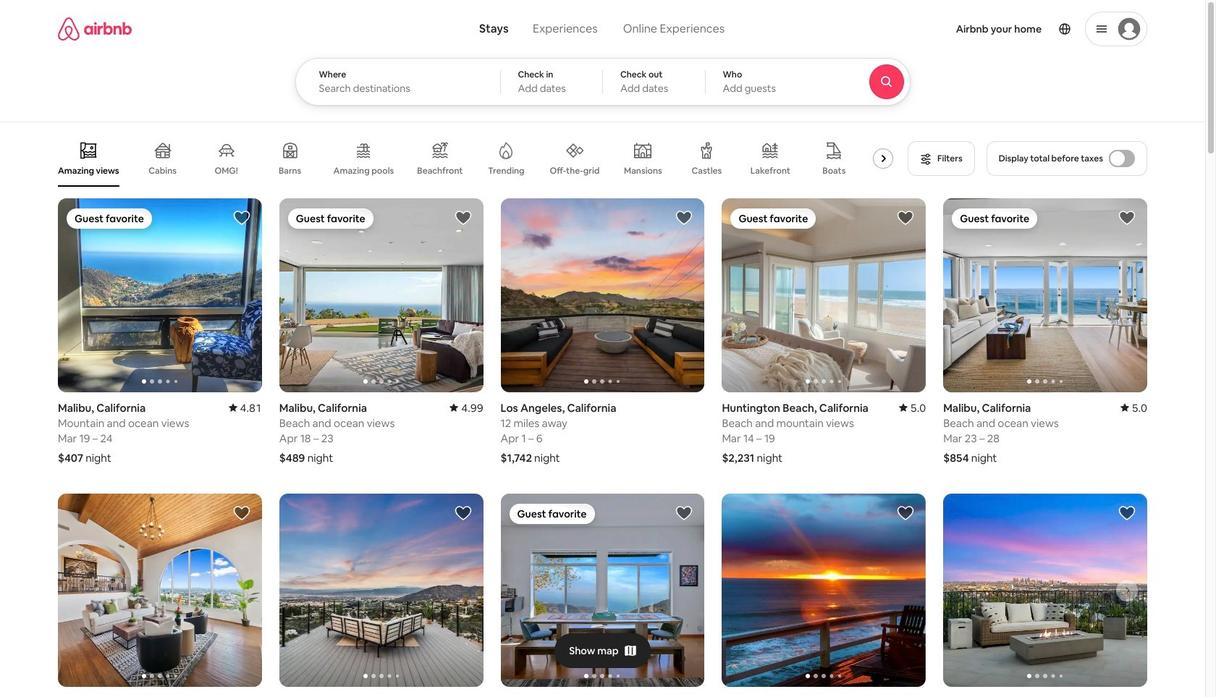 Task type: describe. For each thing, give the bounding box(es) containing it.
1 add to wishlist: los angeles, california image from the left
[[233, 505, 250, 522]]

profile element
[[748, 0, 1148, 58]]

2 add to wishlist: los angeles, california image from the left
[[455, 505, 472, 522]]



Task type: vqa. For each thing, say whether or not it's contained in the screenshot.
first number from the top of the page
no



Task type: locate. For each thing, give the bounding box(es) containing it.
1 vertical spatial add to wishlist: malibu, california image
[[898, 505, 915, 522]]

0 horizontal spatial add to wishlist: los angeles, california image
[[676, 209, 693, 227]]

add to wishlist: los angeles, california image
[[233, 505, 250, 522], [455, 505, 472, 522]]

add to wishlist: los angeles, california image
[[676, 209, 693, 227], [1119, 505, 1136, 522]]

1 horizontal spatial add to wishlist: los angeles, california image
[[1119, 505, 1136, 522]]

0 vertical spatial add to wishlist: los angeles, california image
[[676, 209, 693, 227]]

1 horizontal spatial add to wishlist: malibu, california image
[[676, 505, 693, 522]]

add to wishlist: malibu, california image
[[233, 209, 250, 227], [1119, 209, 1136, 227], [676, 505, 693, 522]]

0 horizontal spatial add to wishlist: malibu, california image
[[455, 209, 472, 227]]

add to wishlist: malibu, california image
[[455, 209, 472, 227], [898, 505, 915, 522]]

group
[[58, 130, 925, 187], [58, 198, 262, 392], [279, 198, 484, 392], [501, 198, 705, 392], [722, 198, 926, 392], [944, 198, 1148, 392], [58, 494, 262, 688], [279, 494, 484, 688], [501, 494, 705, 688], [722, 494, 926, 688], [944, 494, 1217, 688]]

Search destinations search field
[[319, 82, 477, 95]]

what can we help you find? tab list
[[468, 13, 610, 45]]

add to wishlist: huntington beach, california image
[[898, 209, 915, 227]]

None search field
[[295, 0, 950, 106]]

1 vertical spatial add to wishlist: los angeles, california image
[[1119, 505, 1136, 522]]

0 horizontal spatial add to wishlist: los angeles, california image
[[233, 505, 250, 522]]

0 horizontal spatial add to wishlist: malibu, california image
[[233, 209, 250, 227]]

1 horizontal spatial add to wishlist: los angeles, california image
[[455, 505, 472, 522]]

2 horizontal spatial add to wishlist: malibu, california image
[[1119, 209, 1136, 227]]

0 vertical spatial add to wishlist: malibu, california image
[[455, 209, 472, 227]]

1 horizontal spatial add to wishlist: malibu, california image
[[898, 505, 915, 522]]



